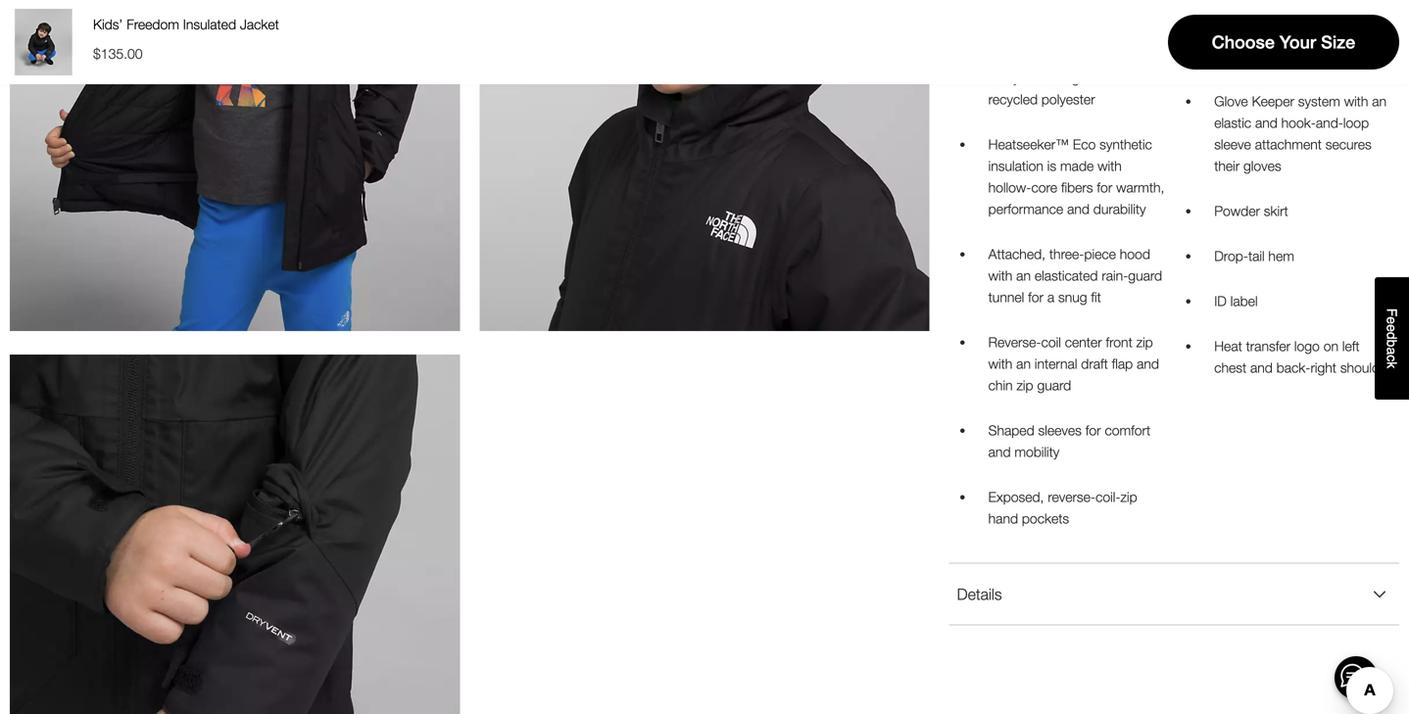 Task type: describe. For each thing, give the bounding box(es) containing it.
synthetic
[[1100, 136, 1153, 152]]

details
[[957, 585, 1002, 604]]

size
[[1322, 32, 1356, 52]]

label
[[1231, 293, 1258, 309]]

left
[[1343, 338, 1360, 354]]

secures
[[1326, 136, 1372, 152]]

shaped sleeves for comfort and mobility
[[989, 422, 1151, 460]]

guard inside attached, three-piece hood with an elasticated rain-guard tunnel for a snug fit
[[1129, 268, 1163, 284]]

draft
[[1081, 356, 1108, 372]]

mobility
[[1015, 444, 1060, 460]]

choose your size button
[[1168, 15, 1400, 70]]

f e e d b a c k button
[[1375, 277, 1410, 400]]

kids' freedom insulated jacket
[[93, 16, 279, 32]]

gloves
[[1244, 158, 1282, 174]]

a inside attached, three-piece hood with an elasticated rain-guard tunnel for a snug fit
[[1048, 289, 1055, 305]]

internal
[[1035, 356, 1078, 372]]

details button
[[950, 564, 1400, 625]]

heatseeker™ eco synthetic insulation is made with hollow-core fibers for warmth, performance and durability
[[989, 136, 1165, 217]]

coil
[[1042, 334, 1061, 350]]

choose
[[1212, 32, 1275, 52]]

drop-
[[1215, 248, 1249, 264]]

three-
[[1050, 246, 1085, 262]]

flap
[[1112, 356, 1133, 372]]

jacket
[[240, 16, 279, 32]]

your
[[1280, 32, 1317, 52]]

chest
[[1215, 360, 1247, 376]]

c
[[1385, 355, 1400, 362]]

and- inside adjustable hook-and-loop cuff tabs
[[1315, 26, 1342, 43]]

2 e from the top
[[1385, 325, 1400, 332]]

center
[[1065, 334, 1102, 350]]

0 vertical spatial zip
[[1137, 334, 1153, 350]]

back-
[[1277, 360, 1311, 376]]

zip inside the exposed, reverse-coil-zip hand pockets
[[1121, 489, 1138, 505]]

id label
[[1215, 293, 1258, 309]]

reverse-
[[989, 334, 1042, 350]]

and inside reverse-coil center front zip with an internal draft flap and chin zip guard
[[1137, 356, 1160, 372]]

freedom
[[127, 16, 179, 32]]

eco
[[1073, 136, 1096, 152]]

1 e from the top
[[1385, 317, 1400, 325]]

k
[[1385, 362, 1400, 369]]

powder
[[1215, 203, 1260, 219]]

id
[[1215, 293, 1227, 309]]

kids'
[[93, 16, 123, 32]]

reverse-
[[1048, 489, 1096, 505]]

hand
[[989, 511, 1018, 527]]

attachment
[[1255, 136, 1322, 152]]

coil-
[[1096, 489, 1121, 505]]

adjustable
[[1215, 26, 1276, 43]]

reverse-coil center front zip with an internal draft flap and chin zip guard
[[989, 334, 1160, 394]]

comfort
[[1105, 422, 1151, 439]]

1 vertical spatial zip
[[1017, 377, 1034, 394]]

exposed,
[[989, 489, 1044, 505]]

logo
[[1295, 338, 1320, 354]]

and inside 'heat transfer logo on left chest and back-right shoulder'
[[1251, 360, 1273, 376]]

glove keeper system with an elastic and hook-and-loop sleeve attachment secures their gloves
[[1215, 93, 1387, 174]]

f
[[1385, 309, 1400, 317]]

right
[[1311, 360, 1337, 376]]

d
[[1385, 332, 1400, 340]]

for inside shaped sleeves for comfort and mobility
[[1086, 422, 1101, 439]]

piece
[[1085, 246, 1116, 262]]

on
[[1324, 338, 1339, 354]]

system
[[1299, 93, 1341, 109]]

tabs
[[1240, 48, 1266, 64]]

attached,
[[989, 246, 1046, 262]]

snug
[[1059, 289, 1088, 305]]

sleeves
[[1039, 422, 1082, 439]]

their
[[1215, 158, 1240, 174]]

rain-
[[1102, 268, 1129, 284]]

for for warmth,
[[1097, 179, 1113, 196]]



Task type: locate. For each thing, give the bounding box(es) containing it.
and down transfer
[[1251, 360, 1273, 376]]

made up fibers
[[1061, 158, 1094, 174]]

2 vertical spatial an
[[1017, 356, 1031, 372]]

and- inside glove keeper system with an elastic and hook-and-loop sleeve attachment secures their gloves
[[1316, 115, 1344, 131]]

for for a
[[1028, 289, 1044, 305]]

0 vertical spatial a
[[1048, 289, 1055, 305]]

for right tunnel
[[1028, 289, 1044, 305]]

zip right 'reverse-'
[[1121, 489, 1138, 505]]

shaped
[[989, 422, 1035, 439]]

front
[[1106, 334, 1133, 350]]

heatseeker™
[[989, 136, 1069, 152]]

loop right your at the top of the page
[[1342, 26, 1368, 43]]

heat
[[1215, 338, 1243, 354]]

a up k
[[1385, 347, 1400, 355]]

insulation
[[989, 158, 1044, 174]]

is
[[1048, 158, 1057, 174]]

https://images.thenorthface.com/is/image/thenorthface/nf0a82yj_jk3_hero?$color swatch$ image
[[10, 9, 76, 75]]

powder skirt
[[1215, 203, 1289, 219]]

drop-tail hem
[[1215, 248, 1295, 264]]

sleeve
[[1215, 136, 1252, 152]]

exposed, reverse-coil-zip hand pockets
[[989, 489, 1138, 527]]

loop
[[1342, 26, 1368, 43], [1344, 115, 1369, 131]]

and-
[[1315, 26, 1342, 43], [1316, 115, 1344, 131]]

made right lining
[[1084, 70, 1117, 86]]

b
[[1385, 340, 1400, 348]]

0 vertical spatial for
[[1097, 179, 1113, 196]]

hood
[[1120, 246, 1151, 262]]

hook- left size
[[1280, 26, 1315, 43]]

f e e d b a c k
[[1385, 309, 1400, 369]]

0 vertical spatial and-
[[1315, 26, 1342, 43]]

1 vertical spatial guard
[[1038, 377, 1072, 394]]

glove
[[1215, 93, 1249, 109]]

body and lining made with recycled polyester
[[989, 70, 1145, 107]]

zip right front
[[1137, 334, 1153, 350]]

with up synthetic
[[1121, 70, 1145, 86]]

hook-
[[1280, 26, 1315, 43], [1282, 115, 1316, 131]]

and down keeper
[[1256, 115, 1278, 131]]

transfer
[[1246, 338, 1291, 354]]

elasticated
[[1035, 268, 1098, 284]]

with up tunnel
[[989, 268, 1013, 284]]

an right system
[[1373, 93, 1387, 109]]

2 vertical spatial for
[[1086, 422, 1101, 439]]

zip
[[1137, 334, 1153, 350], [1017, 377, 1034, 394], [1121, 489, 1138, 505]]

guard down internal
[[1038, 377, 1072, 394]]

and inside heatseeker™ eco synthetic insulation is made with hollow-core fibers for warmth, performance and durability
[[1068, 201, 1090, 217]]

1 vertical spatial a
[[1385, 347, 1400, 355]]

recycled
[[989, 91, 1038, 107]]

for right sleeves
[[1086, 422, 1101, 439]]

e up the d
[[1385, 317, 1400, 325]]

a left snug
[[1048, 289, 1055, 305]]

hollow-
[[989, 179, 1032, 196]]

e up the b on the right of the page
[[1385, 325, 1400, 332]]

1 vertical spatial for
[[1028, 289, 1044, 305]]

choose your size
[[1212, 32, 1356, 52]]

an inside glove keeper system with an elastic and hook-and-loop sleeve attachment secures their gloves
[[1373, 93, 1387, 109]]

1 vertical spatial made
[[1061, 158, 1094, 174]]

tail
[[1249, 248, 1265, 264]]

2 vertical spatial zip
[[1121, 489, 1138, 505]]

0 horizontal spatial a
[[1048, 289, 1055, 305]]

0 vertical spatial made
[[1084, 70, 1117, 86]]

zip right chin
[[1017, 377, 1034, 394]]

heat transfer logo on left chest and back-right shoulder
[[1215, 338, 1392, 376]]

guard inside reverse-coil center front zip with an internal draft flap and chin zip guard
[[1038, 377, 1072, 394]]

1 horizontal spatial a
[[1385, 347, 1400, 355]]

loop inside glove keeper system with an elastic and hook-and-loop sleeve attachment secures their gloves
[[1344, 115, 1369, 131]]

tunnel
[[989, 289, 1025, 305]]

elastic
[[1215, 115, 1252, 131]]

1 horizontal spatial guard
[[1129, 268, 1163, 284]]

1 vertical spatial and-
[[1316, 115, 1344, 131]]

adjustable hook-and-loop cuff tabs
[[1215, 26, 1368, 64]]

for inside heatseeker™ eco synthetic insulation is made with hollow-core fibers for warmth, performance and durability
[[1097, 179, 1113, 196]]

keeper
[[1252, 93, 1295, 109]]

0 horizontal spatial guard
[[1038, 377, 1072, 394]]

and down fibers
[[1068, 201, 1090, 217]]

an inside attached, three-piece hood with an elasticated rain-guard tunnel for a snug fit
[[1017, 268, 1031, 284]]

1 vertical spatial hook-
[[1282, 115, 1316, 131]]

with down synthetic
[[1098, 158, 1122, 174]]

hook- up attachment
[[1282, 115, 1316, 131]]

with up chin
[[989, 356, 1013, 372]]

cuff
[[1215, 48, 1236, 64]]

polyester
[[1042, 91, 1095, 107]]

made
[[1084, 70, 1117, 86], [1061, 158, 1094, 174]]

fibers
[[1061, 179, 1093, 196]]

an inside reverse-coil center front zip with an internal draft flap and chin zip guard
[[1017, 356, 1031, 372]]

shoulder
[[1341, 360, 1392, 376]]

hook- inside adjustable hook-and-loop cuff tabs
[[1280, 26, 1315, 43]]

0 vertical spatial an
[[1373, 93, 1387, 109]]

0 vertical spatial hook-
[[1280, 26, 1315, 43]]

for up durability
[[1097, 179, 1113, 196]]

lining
[[1050, 70, 1080, 86]]

with inside attached, three-piece hood with an elasticated rain-guard tunnel for a snug fit
[[989, 268, 1013, 284]]

and right "flap"
[[1137, 356, 1160, 372]]

core
[[1032, 179, 1058, 196]]

guard down the 'hood' on the top of page
[[1129, 268, 1163, 284]]

warmth,
[[1117, 179, 1165, 196]]

$135.00
[[93, 46, 143, 62]]

for inside attached, three-piece hood with an elasticated rain-guard tunnel for a snug fit
[[1028, 289, 1044, 305]]

performance
[[989, 201, 1064, 217]]

with inside reverse-coil center front zip with an internal draft flap and chin zip guard
[[989, 356, 1013, 372]]

and left lining
[[1024, 70, 1046, 86]]

skirt
[[1264, 203, 1289, 219]]

loop up secures
[[1344, 115, 1369, 131]]

and inside glove keeper system with an elastic and hook-and-loop sleeve attachment secures their gloves
[[1256, 115, 1278, 131]]

an down attached,
[[1017, 268, 1031, 284]]

attached, three-piece hood with an elasticated rain-guard tunnel for a snug fit
[[989, 246, 1163, 305]]

durability
[[1094, 201, 1146, 217]]

a inside f e e d b a c k button
[[1385, 347, 1400, 355]]

fit
[[1091, 289, 1102, 305]]

insulated
[[183, 16, 236, 32]]

pockets
[[1022, 511, 1070, 527]]

0 vertical spatial guard
[[1129, 268, 1163, 284]]

hem
[[1269, 248, 1295, 264]]

and down the shaped
[[989, 444, 1011, 460]]

chin
[[989, 377, 1013, 394]]

1 vertical spatial an
[[1017, 268, 1031, 284]]

and inside 'body and lining made with recycled polyester'
[[1024, 70, 1046, 86]]

hook- inside glove keeper system with an elastic and hook-and-loop sleeve attachment secures their gloves
[[1282, 115, 1316, 131]]

with inside heatseeker™ eco synthetic insulation is made with hollow-core fibers for warmth, performance and durability
[[1098, 158, 1122, 174]]

made inside heatseeker™ eco synthetic insulation is made with hollow-core fibers for warmth, performance and durability
[[1061, 158, 1094, 174]]

loop inside adjustable hook-and-loop cuff tabs
[[1342, 26, 1368, 43]]

e
[[1385, 317, 1400, 325], [1385, 325, 1400, 332]]

with
[[1121, 70, 1145, 86], [1345, 93, 1369, 109], [1098, 158, 1122, 174], [989, 268, 1013, 284], [989, 356, 1013, 372]]

with inside 'body and lining made with recycled polyester'
[[1121, 70, 1145, 86]]

0 vertical spatial loop
[[1342, 26, 1368, 43]]

with right system
[[1345, 93, 1369, 109]]

with inside glove keeper system with an elastic and hook-and-loop sleeve attachment secures their gloves
[[1345, 93, 1369, 109]]

made inside 'body and lining made with recycled polyester'
[[1084, 70, 1117, 86]]

an down reverse-
[[1017, 356, 1031, 372]]

1 vertical spatial loop
[[1344, 115, 1369, 131]]

body
[[989, 70, 1020, 86]]

and inside shaped sleeves for comfort and mobility
[[989, 444, 1011, 460]]

for
[[1097, 179, 1113, 196], [1028, 289, 1044, 305], [1086, 422, 1101, 439]]



Task type: vqa. For each thing, say whether or not it's contained in the screenshot.
the rightmost Sale
no



